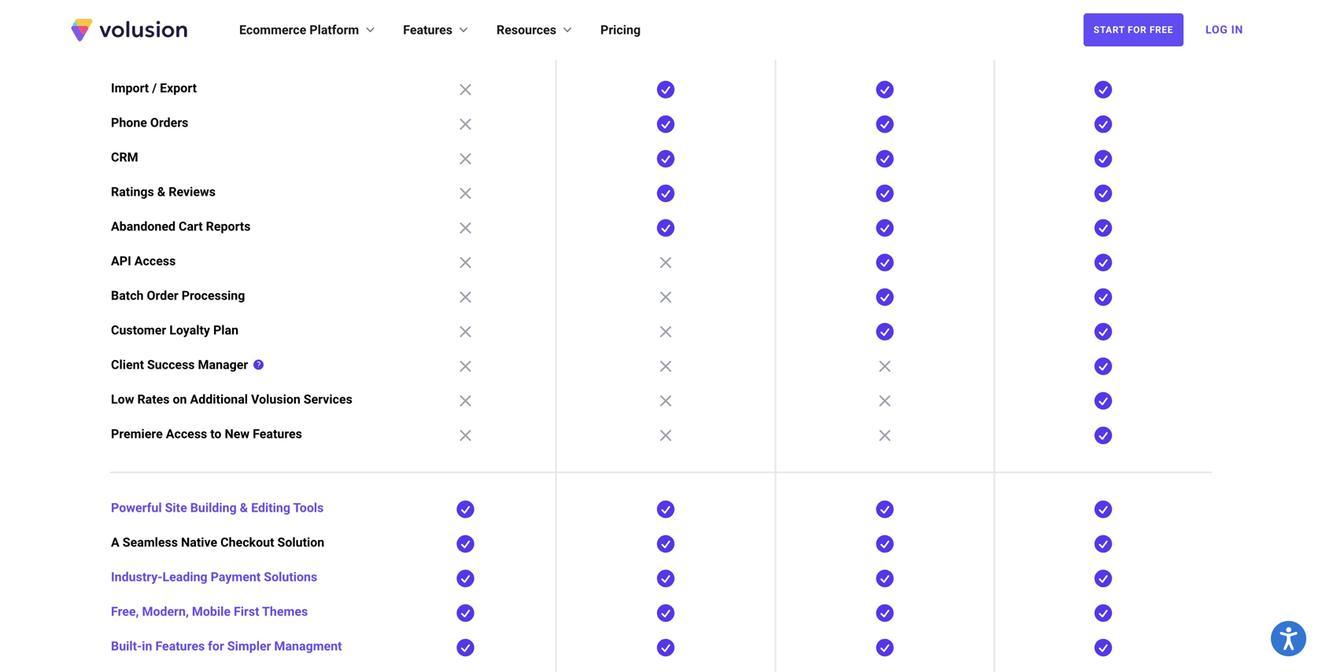 Task type: vqa. For each thing, say whether or not it's contained in the screenshot.
the left angle down IMAGE
no



Task type: locate. For each thing, give the bounding box(es) containing it.
modern,
[[142, 605, 189, 620]]

import / export
[[111, 81, 197, 96]]

free,
[[111, 605, 139, 620]]

0 horizontal spatial features
[[155, 639, 205, 654]]

resources button
[[497, 20, 575, 39]]

seamless
[[123, 536, 178, 551]]

1 vertical spatial access
[[166, 427, 207, 442]]

site
[[165, 501, 187, 516]]

0 vertical spatial features
[[403, 22, 453, 37]]

access left to
[[166, 427, 207, 442]]

0 vertical spatial access
[[134, 254, 176, 269]]

cart
[[179, 219, 203, 234]]

powerful site building & editing tools
[[111, 501, 324, 516]]

phone
[[111, 115, 147, 130]]

a seamless native checkout solution
[[111, 536, 324, 551]]

1 horizontal spatial features
[[253, 427, 302, 442]]

premiere access to new features
[[111, 427, 302, 442]]

building
[[190, 501, 237, 516]]

editing
[[251, 501, 290, 516]]

mobile
[[192, 605, 231, 620]]

free
[[1150, 24, 1173, 35]]

premiere
[[111, 427, 163, 442]]

to
[[210, 427, 222, 442]]

abandoned cart reports
[[111, 219, 251, 234]]

platform
[[310, 22, 359, 37]]

1 vertical spatial &
[[240, 501, 248, 516]]

1 horizontal spatial &
[[240, 501, 248, 516]]

features
[[403, 22, 453, 37], [253, 427, 302, 442], [155, 639, 205, 654]]

success
[[147, 358, 195, 373]]

in
[[1231, 23, 1244, 36]]

1 vertical spatial features
[[253, 427, 302, 442]]

free, modern, mobile first themes
[[111, 605, 308, 620]]

crm
[[111, 150, 138, 165]]

tools
[[293, 501, 324, 516]]

built-in features for simpler managment link
[[111, 639, 342, 654]]

resources
[[497, 22, 556, 37]]

customer loyalty plan
[[111, 323, 238, 338]]

& left editing
[[240, 501, 248, 516]]

powerful
[[111, 501, 162, 516]]

processing
[[182, 288, 245, 303]]

api
[[111, 254, 131, 269]]

powerful site building & editing tools link
[[111, 501, 324, 516]]

simpler
[[227, 639, 271, 654]]

log
[[1206, 23, 1228, 36]]

for
[[208, 639, 224, 654]]

api access
[[111, 254, 176, 269]]

industry-
[[111, 570, 162, 585]]

0 vertical spatial &
[[157, 185, 165, 200]]

&
[[157, 185, 165, 200], [240, 501, 248, 516]]

& right ratings
[[157, 185, 165, 200]]

plan
[[213, 323, 238, 338]]

built-in features for simpler managment
[[111, 639, 342, 654]]

access right api
[[134, 254, 176, 269]]

access
[[134, 254, 176, 269], [166, 427, 207, 442]]

client success manager
[[111, 358, 248, 373]]

ecommerce platform button
[[239, 20, 378, 39]]

leading
[[162, 570, 208, 585]]

2 vertical spatial features
[[155, 639, 205, 654]]

a
[[111, 536, 119, 551]]

reports
[[206, 219, 251, 234]]

features button
[[403, 20, 471, 39]]

log in
[[1206, 23, 1244, 36]]

abandoned
[[111, 219, 176, 234]]

order
[[147, 288, 178, 303]]

themes
[[262, 605, 308, 620]]

2 horizontal spatial features
[[403, 22, 453, 37]]

built-
[[111, 639, 142, 654]]

0 horizontal spatial &
[[157, 185, 165, 200]]

batch order processing
[[111, 288, 245, 303]]



Task type: describe. For each thing, give the bounding box(es) containing it.
ecommerce
[[239, 22, 306, 37]]

on
[[173, 392, 187, 407]]

first
[[234, 605, 259, 620]]

industry-leading payment solutions link
[[111, 570, 317, 585]]

response
[[1049, 10, 1104, 25]]

pricing
[[601, 22, 641, 37]]

/
[[152, 81, 157, 96]]

import
[[111, 81, 149, 96]]

manager
[[198, 358, 248, 373]]

log in link
[[1196, 13, 1253, 47]]

features inside features dropdown button
[[403, 22, 453, 37]]

vip
[[1027, 10, 1046, 25]]

start for free
[[1094, 24, 1173, 35]]

solutions
[[264, 570, 317, 585]]

access for premiere
[[166, 427, 207, 442]]

batch
[[111, 288, 144, 303]]

open accessibe: accessibility options, statement and help image
[[1280, 628, 1298, 651]]

managment
[[274, 639, 342, 654]]

rates
[[137, 392, 170, 407]]

payment
[[211, 570, 261, 585]]

checkout
[[220, 536, 274, 551]]

low rates on additional volusion services
[[111, 392, 352, 407]]

free, modern, mobile first themes link
[[111, 605, 308, 620]]

low
[[111, 392, 134, 407]]

export
[[160, 81, 197, 96]]

volusion
[[251, 392, 301, 407]]

in
[[142, 639, 152, 654]]

access for api
[[134, 254, 176, 269]]

customer
[[111, 323, 166, 338]]

ratings
[[111, 185, 154, 200]]

solution
[[277, 536, 324, 551]]

additional
[[190, 392, 248, 407]]

ecommerce platform
[[239, 22, 359, 37]]

phone orders
[[111, 115, 188, 130]]

vip response
[[1027, 10, 1104, 25]]

client
[[111, 358, 144, 373]]

pricing link
[[601, 20, 641, 39]]

new
[[225, 427, 250, 442]]

industry-leading payment solutions
[[111, 570, 317, 585]]

reviews
[[169, 185, 216, 200]]

native
[[181, 536, 217, 551]]

start
[[1094, 24, 1125, 35]]

for
[[1128, 24, 1147, 35]]

orders
[[150, 115, 188, 130]]

start for free link
[[1084, 13, 1184, 46]]

services
[[304, 392, 352, 407]]

loyalty
[[169, 323, 210, 338]]

ratings & reviews
[[111, 185, 216, 200]]



